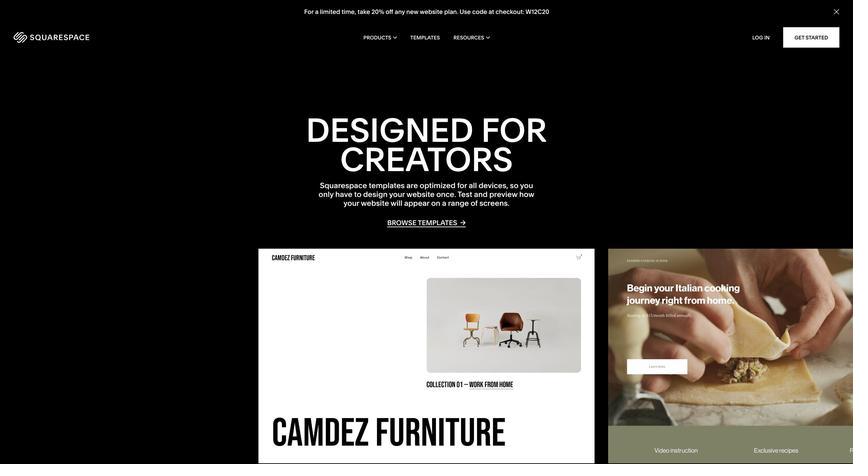 Task type: vqa. For each thing, say whether or not it's contained in the screenshot.
"Passero template" image
yes



Task type: locate. For each thing, give the bounding box(es) containing it.
0 vertical spatial for
[[481, 110, 547, 150]]

so
[[510, 181, 519, 190]]

designed for creators
[[306, 110, 547, 180]]

0 horizontal spatial templates
[[369, 181, 405, 190]]

in
[[764, 34, 770, 41]]

log             in
[[752, 34, 770, 41]]

resources
[[454, 34, 484, 41]]

1 vertical spatial for
[[457, 181, 467, 190]]

for
[[481, 110, 547, 150], [457, 181, 467, 190]]

range
[[448, 199, 469, 208]]

1 vertical spatial a
[[442, 199, 446, 208]]

1 horizontal spatial for
[[481, 110, 547, 150]]

templates down the on at the top right of the page
[[418, 219, 457, 227]]

screens.
[[479, 199, 510, 208]]

checkout:
[[495, 8, 524, 16]]

your
[[389, 190, 405, 199], [344, 199, 359, 208]]

take
[[357, 8, 370, 16]]

all
[[469, 181, 477, 190]]

website
[[420, 8, 443, 16], [407, 190, 435, 199], [361, 199, 389, 208]]

a right the on at the top right of the page
[[442, 199, 446, 208]]

at
[[488, 8, 494, 16]]

templates up will
[[369, 181, 405, 190]]

to
[[354, 190, 361, 199]]

1 vertical spatial templates
[[418, 219, 457, 227]]

templates inside browse templates →
[[418, 219, 457, 227]]

0 vertical spatial templates
[[369, 181, 405, 190]]

squarespace
[[320, 181, 367, 190]]

you
[[520, 181, 533, 190]]

0 horizontal spatial a
[[315, 8, 318, 16]]

0 horizontal spatial for
[[457, 181, 467, 190]]

a
[[315, 8, 318, 16], [442, 199, 446, 208]]

products
[[363, 34, 391, 41]]

templates
[[369, 181, 405, 190], [418, 219, 457, 227]]

a right for
[[315, 8, 318, 16]]

1 horizontal spatial a
[[442, 199, 446, 208]]

passero template image
[[608, 249, 853, 464]]

templates inside squarespace templates are optimized for all devices, so you only have to design your website once. test and preview how your website will appear on a range of screens.
[[369, 181, 405, 190]]

templates link
[[410, 24, 440, 51]]

squarespace logo link
[[14, 32, 179, 43]]

1 horizontal spatial templates
[[418, 219, 457, 227]]

time,
[[341, 8, 356, 16]]

1 horizontal spatial your
[[389, 190, 405, 199]]

optimized
[[420, 181, 455, 190]]

plan.
[[444, 8, 458, 16]]

are
[[406, 181, 418, 190]]

your left 'are'
[[389, 190, 405, 199]]

your down squarespace
[[344, 199, 359, 208]]

example link-in-bio site image
[[188, 0, 420, 48]]



Task type: describe. For each thing, give the bounding box(es) containing it.
log             in link
[[752, 34, 770, 41]]

any
[[395, 8, 405, 16]]

code
[[472, 8, 487, 16]]

on
[[431, 199, 440, 208]]

limited
[[320, 8, 340, 16]]

squarespace templates are optimized for all devices, so you only have to design your website once. test and preview how your website will appear on a range of screens.
[[319, 181, 534, 208]]

have
[[335, 190, 352, 199]]

a inside squarespace templates are optimized for all devices, so you only have to design your website once. test and preview how your website will appear on a range of screens.
[[442, 199, 446, 208]]

squarespace logo image
[[14, 32, 89, 43]]

templates for squarespace
[[369, 181, 405, 190]]

log
[[752, 34, 763, 41]]

designed
[[306, 110, 474, 150]]

devices,
[[479, 181, 508, 190]]

get
[[795, 34, 804, 41]]

use
[[459, 8, 471, 16]]

→
[[460, 219, 466, 227]]

new
[[406, 8, 418, 16]]

started
[[806, 34, 828, 41]]

for
[[304, 8, 313, 16]]

20%
[[371, 8, 384, 16]]

and
[[474, 190, 488, 199]]

templates
[[410, 34, 440, 41]]

get started link
[[783, 27, 839, 48]]

browse
[[387, 219, 416, 227]]

w12c20
[[525, 8, 549, 16]]

resources button
[[454, 24, 490, 51]]

templates for browse
[[418, 219, 457, 227]]

for inside squarespace templates are optimized for all devices, so you only have to design your website once. test and preview how your website will appear on a range of screens.
[[457, 181, 467, 190]]

0 vertical spatial a
[[315, 8, 318, 16]]

of
[[471, 199, 478, 208]]

only
[[319, 190, 334, 199]]

off
[[385, 8, 393, 16]]

design
[[363, 190, 388, 199]]

for a limited time, take 20% off any new website plan. use code at checkout: w12c20
[[304, 8, 549, 16]]

test
[[458, 190, 472, 199]]

products button
[[363, 24, 397, 51]]

how
[[519, 190, 534, 199]]

browse templates →
[[387, 219, 466, 227]]

0 horizontal spatial your
[[344, 199, 359, 208]]

once.
[[436, 190, 456, 199]]

preview
[[489, 190, 518, 199]]

will
[[391, 199, 402, 208]]

camdez template image
[[259, 249, 595, 464]]

creators
[[340, 140, 513, 180]]

for inside designed for creators
[[481, 110, 547, 150]]

get started
[[795, 34, 828, 41]]

appear
[[404, 199, 429, 208]]



